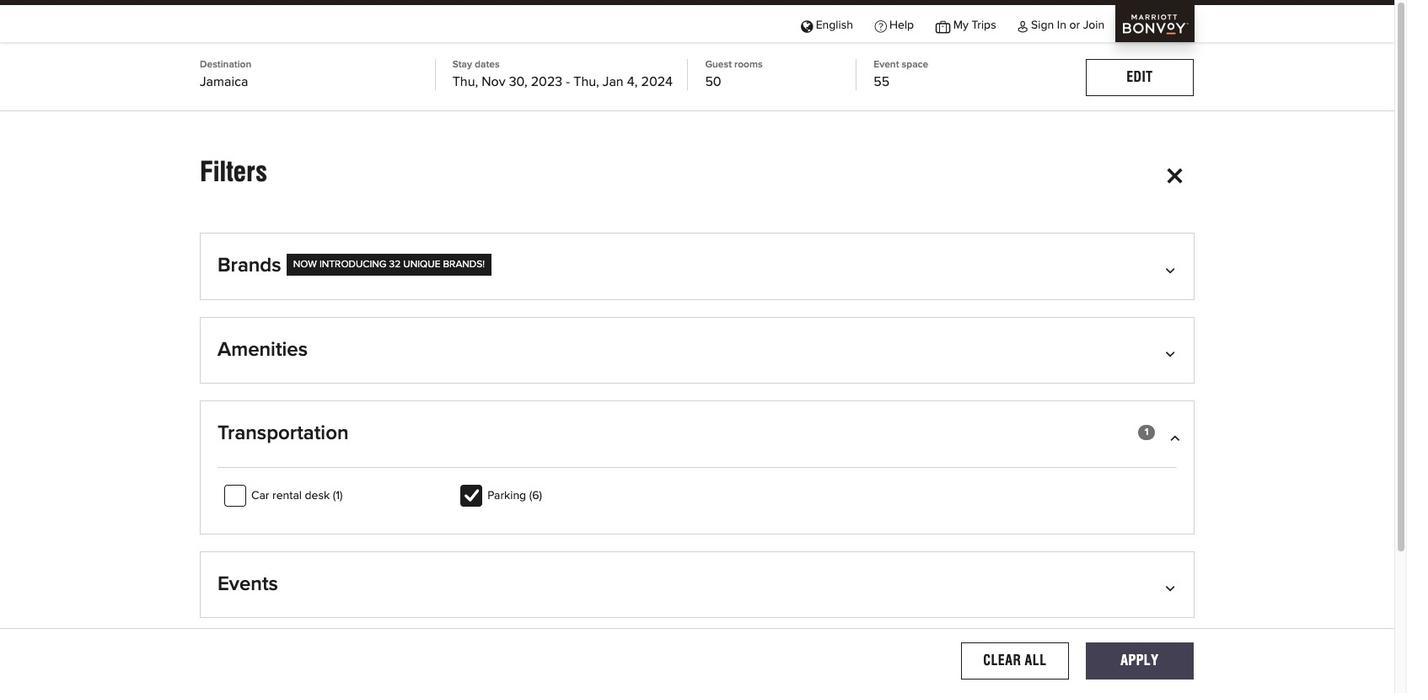 Task type: vqa. For each thing, say whether or not it's contained in the screenshot.
Related
no



Task type: locate. For each thing, give the bounding box(es) containing it.
55 link
[[874, 73, 1025, 90]]

events
[[218, 574, 278, 594]]

english link
[[790, 5, 864, 44]]

4,
[[627, 75, 638, 89]]

my trips link
[[925, 5, 1007, 44]]

arrow up image
[[1169, 430, 1177, 444]]

account image
[[1018, 19, 1028, 31]]

suitcase image
[[936, 19, 951, 31]]

destination jamaica
[[200, 60, 252, 89]]

2023
[[531, 75, 563, 89]]

1 arrow down image from the top
[[1169, 262, 1177, 276]]

edit
[[1127, 69, 1153, 85]]

stay
[[453, 60, 472, 70]]

0 vertical spatial arrow down image
[[1169, 262, 1177, 276]]

2024
[[641, 75, 673, 89]]

car rental desk (1)
[[251, 490, 343, 502]]

amenities
[[218, 340, 308, 360]]

thu, down the stay
[[453, 75, 478, 89]]

space
[[902, 60, 929, 70]]

introducing
[[320, 260, 387, 270]]

32
[[389, 260, 401, 270]]

1 horizontal spatial thu,
[[574, 75, 599, 89]]

sign in or join link
[[1007, 5, 1116, 44]]

apply button
[[1086, 642, 1194, 680]]

brands!
[[443, 260, 485, 270]]

(6)
[[529, 490, 542, 502]]

arrow down image inside events heading
[[1169, 581, 1177, 594]]

nov
[[482, 75, 506, 89]]

event
[[874, 60, 899, 70]]

1 thu, from the left
[[453, 75, 478, 89]]

car
[[251, 490, 269, 502]]

edit link
[[1086, 59, 1194, 96]]

arrow down image up apply button
[[1169, 581, 1177, 594]]

in
[[1057, 19, 1067, 31]]

arrow down image up arrow down image at the right
[[1169, 262, 1177, 276]]

2 arrow down image from the top
[[1169, 581, 1177, 594]]

brands heading
[[218, 254, 1177, 299]]

arrow down image
[[1169, 262, 1177, 276], [1169, 581, 1177, 594]]

50 link
[[705, 73, 856, 90]]

help
[[890, 19, 914, 31]]

thu,
[[453, 75, 478, 89], [574, 75, 599, 89]]

thu, right -
[[574, 75, 599, 89]]

my trips
[[954, 19, 997, 31]]

events heading
[[218, 572, 1177, 618]]

globe image
[[801, 19, 813, 31]]

my
[[954, 19, 969, 31]]

or
[[1070, 19, 1080, 31]]

jamaica link
[[200, 73, 435, 90]]

rooms
[[735, 60, 763, 70]]

1 vertical spatial arrow down image
[[1169, 581, 1177, 594]]

heading
[[218, 656, 1177, 693]]

0 horizontal spatial thu,
[[453, 75, 478, 89]]



Task type: describe. For each thing, give the bounding box(es) containing it.
1
[[1145, 428, 1149, 438]]

2 thu, from the left
[[574, 75, 599, 89]]

dates
[[475, 60, 500, 70]]

guest
[[705, 60, 732, 70]]

transportation
[[218, 424, 349, 444]]

jamaica
[[200, 75, 248, 89]]

50
[[705, 75, 722, 89]]

clear
[[983, 652, 1021, 668]]

55
[[874, 75, 890, 89]]

(1)
[[333, 490, 343, 502]]

parking
[[488, 490, 526, 502]]

unique
[[403, 260, 441, 270]]

now
[[293, 260, 317, 270]]

join
[[1083, 19, 1105, 31]]

clear all button
[[961, 642, 1069, 680]]

-
[[566, 75, 570, 89]]

help image
[[875, 19, 887, 31]]

jan
[[603, 75, 624, 89]]

thu, nov 30, 2023 - thu, jan 4, 2024 link
[[453, 73, 688, 90]]

filters
[[200, 155, 267, 188]]

parking (6)
[[488, 490, 542, 502]]

clear all
[[983, 652, 1047, 668]]

english
[[816, 19, 853, 31]]

sign
[[1031, 19, 1054, 31]]

apply
[[1121, 652, 1159, 668]]

rental
[[272, 490, 302, 502]]

event space 55
[[874, 60, 929, 89]]

help link
[[864, 5, 925, 44]]

all
[[1025, 652, 1047, 668]]

30,
[[509, 75, 528, 89]]

transportation heading
[[218, 422, 1177, 467]]

desk
[[305, 490, 330, 502]]

trips
[[972, 19, 997, 31]]

destination
[[200, 60, 252, 70]]

arrow down image
[[1169, 346, 1177, 360]]

arrow down image inside brands heading
[[1169, 262, 1177, 276]]

sign in or join
[[1031, 19, 1105, 31]]

stay dates thu, nov 30, 2023 - thu, jan 4, 2024
[[453, 60, 673, 89]]

brands now introducing 32 unique brands!
[[218, 256, 485, 276]]

guest rooms 50
[[705, 60, 763, 89]]

amenities heading
[[218, 338, 1177, 383]]

brands
[[218, 256, 281, 276]]



